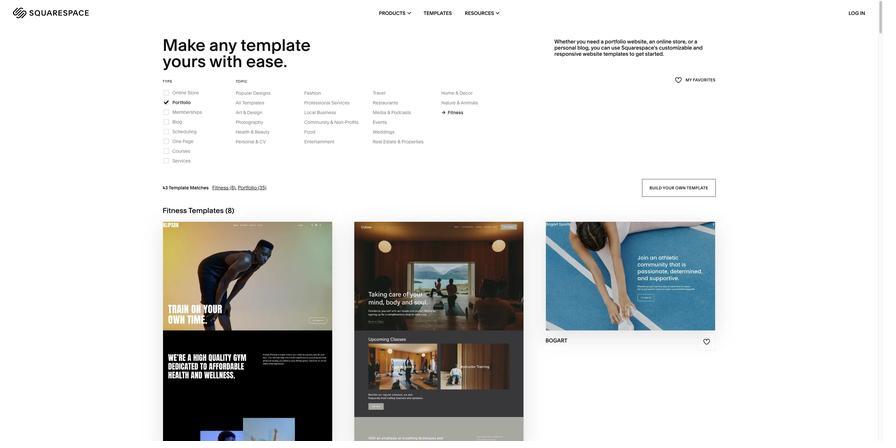 Task type: locate. For each thing, give the bounding box(es) containing it.
my
[[686, 78, 692, 83]]

you left need
[[577, 38, 586, 45]]

colima image
[[354, 222, 524, 442]]

,
[[235, 185, 237, 191]]

0 vertical spatial colima
[[442, 322, 468, 330]]

preview down start with colima
[[411, 335, 439, 342]]

preview down the start with bogart
[[602, 276, 630, 284]]

start inside start with bogart button
[[594, 264, 614, 271]]

& for beauty
[[251, 129, 254, 135]]

with
[[209, 51, 242, 72], [615, 264, 632, 271], [232, 322, 249, 330], [424, 322, 441, 330]]

services up business
[[331, 100, 350, 106]]

services
[[331, 100, 350, 106], [172, 158, 191, 164]]

online
[[656, 38, 672, 45]]

& for animals
[[457, 100, 460, 106]]

weddings
[[373, 129, 395, 135]]

& right health
[[251, 129, 254, 135]]

start
[[594, 264, 614, 271], [211, 322, 231, 330], [403, 322, 423, 330]]

services down the courses
[[172, 158, 191, 164]]

0 horizontal spatial preview
[[411, 335, 439, 342]]

your
[[663, 186, 674, 190]]

template
[[241, 35, 311, 55], [687, 186, 708, 190]]

fitness (8) link
[[212, 185, 235, 191]]

colima element
[[354, 222, 524, 442]]

one page
[[172, 139, 193, 144]]

one
[[172, 139, 181, 144]]

topic
[[236, 79, 248, 84]]

& left 'cv'
[[255, 139, 258, 145]]

online store
[[172, 90, 199, 96]]

local business
[[304, 110, 336, 116]]

1 vertical spatial bogart
[[632, 276, 659, 284]]

1 vertical spatial portfolio
[[238, 185, 257, 191]]

business
[[317, 110, 336, 116]]

memberships
[[172, 109, 202, 115]]

0 horizontal spatial fitness
[[163, 206, 187, 215]]

with for start with klipsan
[[232, 322, 249, 330]]

make any template yours with ease.
[[163, 35, 314, 72]]

portfolio right ,
[[238, 185, 257, 191]]

matches
[[190, 185, 209, 191]]

professional services
[[304, 100, 350, 106]]

can
[[601, 45, 610, 51]]

0 vertical spatial preview
[[602, 276, 630, 284]]

colima inside button
[[442, 322, 468, 330]]

restaurants
[[373, 100, 398, 106]]

2 vertical spatial templates
[[188, 206, 224, 215]]

0 horizontal spatial services
[[172, 158, 191, 164]]

& right art
[[243, 110, 246, 116]]

community
[[304, 119, 329, 125]]

you left can
[[591, 45, 600, 51]]

local
[[304, 110, 316, 116]]

type
[[163, 79, 172, 84]]

start for start with bogart
[[594, 264, 614, 271]]

bogart
[[633, 264, 660, 271], [632, 276, 659, 284], [545, 338, 567, 344]]

preview bogart link
[[602, 271, 659, 289]]

to
[[629, 51, 634, 57]]

fitness down nature & animals
[[448, 110, 463, 116]]

preview
[[602, 276, 630, 284], [411, 335, 439, 342]]

all templates link
[[236, 100, 271, 106]]

1 horizontal spatial services
[[331, 100, 350, 106]]

portfolio down online
[[172, 100, 191, 105]]

real estate & properties
[[373, 139, 424, 145]]

a right or
[[694, 38, 697, 45]]

squarespace logo image
[[13, 7, 89, 19]]

resources
[[465, 10, 494, 16]]

0 horizontal spatial a
[[601, 38, 604, 45]]

1 vertical spatial templates
[[242, 100, 264, 106]]

1 horizontal spatial portfolio
[[238, 185, 257, 191]]

& right media
[[387, 110, 390, 116]]

a right need
[[601, 38, 604, 45]]

art
[[236, 110, 242, 116]]

bogart image
[[546, 222, 715, 331]]

log             in link
[[849, 10, 865, 16]]

preview colima
[[411, 335, 467, 342]]

with up topic
[[209, 51, 242, 72]]

fitness for fitness templates ( 8 )
[[163, 206, 187, 215]]

0 vertical spatial fitness
[[448, 110, 463, 116]]

start for start with klipsan
[[211, 322, 231, 330]]

media & podcasts
[[373, 110, 411, 116]]

products button
[[379, 0, 411, 26]]

any
[[209, 35, 237, 55]]

animals
[[461, 100, 478, 106]]

0 horizontal spatial start
[[211, 322, 231, 330]]

with left klipsan
[[232, 322, 249, 330]]

1 horizontal spatial template
[[687, 186, 708, 190]]

1 horizontal spatial a
[[694, 38, 697, 45]]

2 horizontal spatial fitness
[[448, 110, 463, 116]]

0 horizontal spatial templates
[[188, 206, 224, 215]]

0 vertical spatial templates
[[424, 10, 452, 16]]

my favorites
[[686, 78, 716, 83]]

2 a from the left
[[694, 38, 697, 45]]

my favorites link
[[675, 76, 716, 85]]

(
[[225, 206, 228, 215]]

media
[[373, 110, 386, 116]]

nature
[[441, 100, 456, 106]]

products
[[379, 10, 405, 16]]

start for start with colima
[[403, 322, 423, 330]]

get
[[636, 51, 644, 57]]

0 vertical spatial portfolio
[[172, 100, 191, 105]]

preview bogart
[[602, 276, 659, 284]]

page
[[183, 139, 193, 144]]

home
[[441, 90, 454, 96]]

start with bogart button
[[594, 259, 667, 276]]

0 vertical spatial template
[[241, 35, 311, 55]]

food
[[304, 129, 315, 135]]

local business link
[[304, 110, 342, 116]]

scheduling
[[172, 129, 197, 135]]

entertainment link
[[304, 139, 341, 145]]

yours
[[163, 51, 206, 72]]

resources button
[[465, 0, 499, 26]]

1 horizontal spatial templates
[[242, 100, 264, 106]]

non-
[[334, 119, 345, 125]]

& right nature
[[457, 100, 460, 106]]

1 a from the left
[[601, 38, 604, 45]]

preview colima link
[[411, 330, 467, 348]]

fitness down template
[[163, 206, 187, 215]]

responsive
[[554, 51, 582, 57]]

with for start with bogart
[[615, 264, 632, 271]]

fitness left (8)
[[212, 185, 229, 191]]

1 vertical spatial preview
[[411, 335, 439, 342]]

fitness for fitness
[[448, 110, 463, 116]]

estate
[[383, 139, 396, 145]]

& right the home
[[455, 90, 458, 96]]

with up the preview colima
[[424, 322, 441, 330]]

own
[[675, 186, 686, 190]]

with inside 'button'
[[232, 322, 249, 330]]

start with bogart
[[594, 264, 660, 271]]

and
[[693, 45, 703, 51]]

start inside start with klipsan 'button'
[[211, 322, 231, 330]]

home & decor link
[[441, 90, 479, 96]]

with up preview bogart
[[615, 264, 632, 271]]

2 vertical spatial fitness
[[163, 206, 187, 215]]

& left non-
[[330, 119, 333, 125]]

professional
[[304, 100, 330, 106]]

1 horizontal spatial fitness
[[212, 185, 229, 191]]

0 horizontal spatial template
[[241, 35, 311, 55]]

2 horizontal spatial start
[[594, 264, 614, 271]]

build your own template button
[[642, 179, 716, 197]]

& for podcasts
[[387, 110, 390, 116]]

1 vertical spatial services
[[172, 158, 191, 164]]

1 horizontal spatial preview
[[602, 276, 630, 284]]

1 vertical spatial fitness
[[212, 185, 229, 191]]

0 vertical spatial bogart
[[633, 264, 660, 271]]

0 horizontal spatial you
[[577, 38, 586, 45]]

real
[[373, 139, 382, 145]]

online
[[172, 90, 186, 96]]

start with klipsan
[[211, 322, 277, 330]]

blog
[[172, 119, 182, 125]]

decor
[[460, 90, 473, 96]]

start inside start with colima button
[[403, 322, 423, 330]]

health & beauty link
[[236, 129, 276, 135]]

1 vertical spatial template
[[687, 186, 708, 190]]

1 horizontal spatial start
[[403, 322, 423, 330]]



Task type: vqa. For each thing, say whether or not it's contained in the screenshot.
options at left
no



Task type: describe. For each thing, give the bounding box(es) containing it.
template inside build your own template button
[[687, 186, 708, 190]]

personal & cv
[[236, 139, 266, 145]]

klipsan image
[[163, 222, 332, 442]]

2 horizontal spatial templates
[[424, 10, 452, 16]]

2 vertical spatial bogart
[[545, 338, 567, 344]]

(8)
[[230, 185, 235, 191]]

templates for fitness templates ( 8 )
[[188, 206, 224, 215]]

1 horizontal spatial you
[[591, 45, 600, 51]]

templates
[[603, 51, 628, 57]]

& right estate
[[398, 139, 400, 145]]

preview for preview bogart
[[602, 276, 630, 284]]

klipsan
[[250, 322, 277, 330]]

popular designs link
[[236, 90, 277, 96]]

preview for preview colima
[[411, 335, 439, 342]]

build
[[649, 186, 662, 190]]

store
[[188, 90, 199, 96]]

log             in
[[849, 10, 865, 16]]

squarespace's
[[621, 45, 658, 51]]

podcasts
[[391, 110, 411, 116]]

media & podcasts link
[[373, 110, 417, 116]]

professional services link
[[304, 100, 356, 106]]

real estate & properties link
[[373, 139, 430, 145]]

community & non-profits
[[304, 119, 358, 125]]

0 horizontal spatial portfolio
[[172, 100, 191, 105]]

need
[[587, 38, 600, 45]]

templates for all templates
[[242, 100, 264, 106]]

restaurants link
[[373, 100, 404, 106]]

or
[[688, 38, 693, 45]]

1 vertical spatial colima
[[441, 335, 467, 342]]

profits
[[345, 119, 358, 125]]

start with colima
[[403, 322, 468, 330]]

squarespace logo link
[[13, 7, 183, 19]]

all templates
[[236, 100, 264, 106]]

website
[[583, 51, 602, 57]]

personal
[[236, 139, 254, 145]]

design
[[247, 110, 262, 116]]

43
[[163, 185, 168, 191]]

store,
[[673, 38, 687, 45]]

events
[[373, 119, 387, 125]]

courses
[[172, 148, 190, 154]]

template inside make any template yours with ease.
[[241, 35, 311, 55]]

& for decor
[[455, 90, 458, 96]]

properties
[[402, 139, 424, 145]]

start with colima button
[[403, 317, 475, 335]]

events link
[[373, 119, 393, 125]]

in
[[860, 10, 865, 16]]

favorites
[[693, 78, 716, 83]]

art & design
[[236, 110, 262, 116]]

photography link
[[236, 119, 270, 125]]

start with klipsan button
[[211, 317, 284, 335]]

fashion link
[[304, 90, 327, 96]]

an
[[649, 38, 655, 45]]

whether you need a portfolio website, an online store, or a personal blog, you can use squarespace's customizable and responsive website templates to get started.
[[554, 38, 703, 57]]

fitness (8) , portfolio (35)
[[212, 185, 266, 191]]

& for design
[[243, 110, 246, 116]]

cv
[[259, 139, 266, 145]]

& for cv
[[255, 139, 258, 145]]

all
[[236, 100, 241, 106]]

fitness for fitness (8) , portfolio (35)
[[212, 185, 229, 191]]

health
[[236, 129, 250, 135]]

(35)
[[258, 185, 266, 191]]

fitness templates ( 8 )
[[163, 206, 234, 215]]

& for non-
[[330, 119, 333, 125]]

blog,
[[577, 45, 590, 51]]

klipsan element
[[163, 222, 332, 442]]

community & non-profits link
[[304, 119, 365, 125]]

photography
[[236, 119, 263, 125]]

)
[[232, 206, 234, 215]]

43 template matches
[[163, 185, 209, 191]]

nature & animals link
[[441, 100, 484, 106]]

use
[[611, 45, 620, 51]]

whether
[[554, 38, 575, 45]]

with for start with colima
[[424, 322, 441, 330]]

templates link
[[424, 0, 452, 26]]

food link
[[304, 129, 322, 135]]

add bogart to your favorites list image
[[703, 339, 710, 346]]

0 vertical spatial services
[[331, 100, 350, 106]]

designs
[[253, 90, 271, 96]]

log
[[849, 10, 859, 16]]

bogart element
[[546, 222, 715, 331]]

nature & animals
[[441, 100, 478, 106]]

with inside make any template yours with ease.
[[209, 51, 242, 72]]

personal & cv link
[[236, 139, 272, 145]]

portfolio
[[605, 38, 626, 45]]

bogart inside button
[[633, 264, 660, 271]]

home & decor
[[441, 90, 473, 96]]

personal
[[554, 45, 576, 51]]

travel link
[[373, 90, 392, 96]]

portfolio (35) link
[[238, 185, 266, 191]]

fashion
[[304, 90, 321, 96]]



